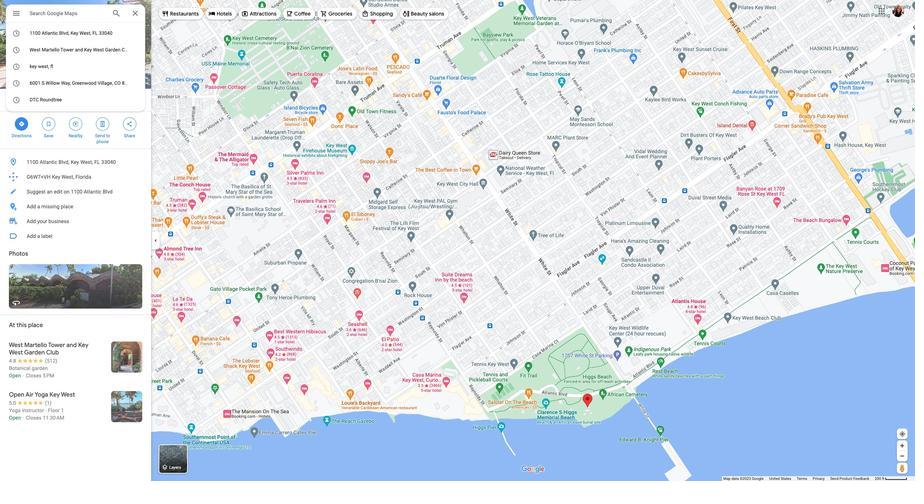 Task type: describe. For each thing, give the bounding box(es) containing it.
dtc
[[30, 97, 39, 103]]

suggest an edit on 1100 atlantic blvd button
[[0, 184, 151, 199]]

restaurants
[[170, 10, 199, 17]]


[[12, 8, 21, 19]]

beauty salons
[[411, 10, 444, 17]]

0 horizontal spatial blvd
[[57, 95, 73, 105]]

add a missing place button
[[0, 199, 151, 214]]

open air yoga key west
[[9, 392, 75, 399]]

co
[[114, 80, 121, 86]]

and inside suggestions grid
[[75, 47, 83, 53]]

google maps element
[[0, 0, 915, 482]]

2 open from the top
[[9, 392, 24, 399]]

add for add your business
[[27, 219, 36, 225]]

blvd, for suggestions grid at left top
[[59, 30, 69, 36]]

dtc roundtree
[[30, 97, 62, 103]]

 for dtc
[[12, 95, 20, 105]]

village,
[[98, 80, 113, 86]]

greenwood
[[72, 80, 96, 86]]

(512)
[[45, 358, 57, 364]]

maps
[[64, 10, 77, 16]]

beauty salons button
[[400, 5, 449, 23]]

attractions button
[[239, 5, 281, 23]]

phone
[[96, 139, 109, 144]]

photos
[[9, 250, 28, 258]]

west, for 1100 atlantic blvd, key west, fl 33040 button
[[80, 159, 93, 165]]

edit
[[54, 189, 62, 195]]

33040 for 1100 atlantic blvd, key west, fl 33040 button
[[101, 159, 116, 165]]

roundtree
[[40, 97, 62, 103]]

a for missing
[[37, 204, 40, 210]]

and inside 1100 atlantic blvd main content
[[66, 342, 77, 349]]

g6w7+vh key west, florida button
[[0, 170, 151, 184]]


[[18, 120, 25, 128]]

product
[[839, 477, 852, 481]]

200 ft button
[[875, 477, 907, 481]]

recently viewed image for 1100
[[12, 29, 20, 38]]

send for send to phone
[[95, 133, 105, 139]]

4.8
[[9, 358, 16, 364]]

business
[[48, 219, 69, 225]]


[[72, 120, 79, 128]]

suggest
[[27, 189, 46, 195]]

botanical garden open ⋅ closes 5 pm
[[9, 366, 54, 379]]

actions for 1100 atlantic blvd region
[[0, 112, 151, 149]]

willow
[[46, 80, 60, 86]]

layers
[[169, 466, 181, 471]]


[[126, 120, 133, 128]]

attractions
[[250, 10, 276, 17]]

this
[[17, 322, 27, 329]]

blvd, for 1100 atlantic blvd, key west, fl 33040 button
[[59, 159, 69, 165]]

google inside search field
[[47, 10, 63, 16]]

4  cell from the top
[[6, 77, 135, 89]]

200 ft
[[875, 477, 884, 481]]

add your business
[[27, 219, 69, 225]]

privacy button
[[813, 477, 825, 482]]

data
[[732, 477, 739, 481]]

fl for 1100 atlantic blvd, key west, fl 33040 button
[[94, 159, 100, 165]]

on
[[64, 189, 70, 195]]

recently viewed image for dtc
[[12, 95, 20, 105]]

1100 inside button
[[71, 189, 82, 195]]

label
[[41, 233, 52, 239]]

instructor
[[22, 408, 44, 414]]

save
[[44, 133, 53, 139]]

4.8 stars 512 reviews image
[[9, 357, 57, 365]]

11:30 am
[[43, 415, 64, 421]]

zoom out image
[[899, 454, 905, 459]]

street view image
[[12, 299, 21, 307]]

fl
[[50, 64, 53, 69]]

tower inside suggestions grid
[[61, 47, 74, 53]]

privacy
[[813, 477, 825, 481]]

terms button
[[797, 477, 807, 482]]

send to phone
[[95, 133, 110, 144]]

g6w7+vh key west, florida
[[27, 174, 91, 180]]

show street view coverage image
[[897, 463, 908, 474]]

at
[[9, 322, 15, 329]]

search google maps field containing search google maps
[[6, 4, 145, 22]]

 for 6001
[[12, 79, 20, 88]]

groceries button
[[317, 5, 357, 23]]

hotels
[[217, 10, 232, 17]]

groceries
[[328, 10, 352, 17]]

salons
[[429, 10, 444, 17]]

google inside footer
[[752, 477, 764, 481]]

5 pm
[[43, 373, 54, 379]]

united states button
[[769, 477, 791, 482]]

·
[[45, 408, 47, 414]]

3  cell from the top
[[6, 61, 128, 73]]

add a missing place
[[27, 204, 73, 210]]

directions
[[12, 133, 32, 139]]

 for key
[[12, 62, 20, 71]]

ft
[[882, 477, 884, 481]]

6001 s willow way, greenwood village, co 80111
[[30, 80, 135, 86]]

2  cell from the top
[[6, 44, 131, 56]]

 button
[[6, 4, 27, 24]]

feedback
[[853, 477, 869, 481]]

coffee
[[294, 10, 311, 17]]

atlantic inside button
[[40, 159, 57, 165]]

1 horizontal spatial yoga
[[35, 392, 48, 399]]

⋅ inside yoga instructor · floor 1 open ⋅ closes 11:30 am
[[22, 415, 25, 421]]

add your business link
[[0, 214, 151, 229]]

collapse side panel image
[[152, 237, 160, 245]]

send product feedback button
[[830, 477, 869, 482]]

show your location image
[[899, 431, 906, 438]]

 for west
[[12, 45, 20, 55]]

2 vertical spatial west,
[[61, 174, 74, 180]]

©2023
[[740, 477, 751, 481]]

yoga instructor · floor 1 open ⋅ closes 11:30 am
[[9, 408, 64, 421]]

(1)
[[45, 400, 51, 406]]

hotels button
[[205, 5, 236, 23]]

atlantic inside suggestions grid
[[42, 30, 58, 36]]

1
[[61, 408, 64, 414]]

⋅ inside botanical garden open ⋅ closes 5 pm
[[22, 373, 25, 379]]

coffee button
[[283, 5, 315, 23]]

to
[[106, 133, 110, 139]]

search google maps
[[30, 10, 77, 16]]

place inside add a missing place button
[[61, 204, 73, 210]]



Task type: vqa. For each thing, say whether or not it's contained in the screenshot.
the hr
no



Task type: locate. For each thing, give the bounding box(es) containing it.
1100 atlantic blvd, key west, fl 33040
[[30, 30, 112, 36], [27, 159, 116, 165]]

1 ⋅ from the top
[[22, 373, 25, 379]]

1 horizontal spatial blvd
[[103, 189, 113, 195]]

send inside send to phone
[[95, 133, 105, 139]]

0 vertical spatial west,
[[79, 30, 91, 36]]

1 horizontal spatial garden
[[105, 47, 120, 53]]

beauty
[[411, 10, 428, 17]]

 cell
[[6, 27, 128, 39], [6, 44, 131, 56], [6, 61, 128, 73], [6, 77, 135, 89], [6, 94, 128, 106]]

1 horizontal spatial send
[[830, 477, 839, 481]]

open inside yoga instructor · floor 1 open ⋅ closes 11:30 am
[[9, 415, 21, 421]]

⋅ down instructor
[[22, 415, 25, 421]]

0 vertical spatial add
[[27, 204, 36, 210]]

club
[[122, 47, 131, 53], [46, 349, 59, 357]]

atlantic down s
[[27, 95, 55, 105]]

garden inside west martello tower and key west garden club
[[24, 349, 45, 357]]

0 vertical spatial garden
[[105, 47, 120, 53]]

club inside suggestions grid
[[122, 47, 131, 53]]

5  cell from the top
[[6, 94, 128, 106]]

1100 atlantic blvd, key west, fl 33040 inside suggestions grid
[[30, 30, 112, 36]]

add for add a missing place
[[27, 204, 36, 210]]

martello inside 1100 atlantic blvd main content
[[24, 342, 47, 349]]

1 vertical spatial garden
[[24, 349, 45, 357]]

3 open from the top
[[9, 415, 21, 421]]

google left "maps"
[[47, 10, 63, 16]]

recently viewed image
[[12, 29, 20, 38], [12, 45, 20, 55], [12, 62, 20, 71], [12, 95, 20, 105]]

your
[[37, 219, 47, 225]]

1100 atlantic blvd, key west, fl 33040 down "maps"
[[30, 30, 112, 36]]

blvd, down "maps"
[[59, 30, 69, 36]]

open inside botanical garden open ⋅ closes 5 pm
[[9, 373, 21, 379]]

recently viewed image for west
[[12, 45, 20, 55]]

5.0
[[9, 400, 16, 406]]

tower
[[61, 47, 74, 53], [48, 342, 65, 349]]

1 horizontal spatial club
[[122, 47, 131, 53]]

0 horizontal spatial send
[[95, 133, 105, 139]]

west, for suggestions grid at left top
[[79, 30, 91, 36]]

2  from the top
[[12, 45, 20, 55]]

1 vertical spatial open
[[9, 392, 24, 399]]

tower inside 1100 atlantic blvd main content
[[48, 342, 65, 349]]

fl inside button
[[94, 159, 100, 165]]

west,
[[38, 64, 49, 69]]

1 a from the top
[[37, 204, 40, 210]]

an
[[47, 189, 53, 195]]

atlantic
[[42, 30, 58, 36], [27, 95, 55, 105], [40, 159, 57, 165], [84, 189, 101, 195]]

florida
[[75, 174, 91, 180]]

send left product
[[830, 477, 839, 481]]

3  from the top
[[12, 62, 20, 71]]

club up (512)
[[46, 349, 59, 357]]

west,
[[79, 30, 91, 36], [80, 159, 93, 165], [61, 174, 74, 180]]

5  from the top
[[12, 95, 20, 105]]

martello inside suggestions grid
[[42, 47, 59, 53]]

google account: cara nguyen  
(cara.nguyen@adept.ai) image
[[892, 5, 904, 17]]

0 vertical spatial yoga
[[35, 392, 48, 399]]

0 horizontal spatial garden
[[24, 349, 45, 357]]

1 vertical spatial send
[[830, 477, 839, 481]]

1 vertical spatial fl
[[94, 159, 100, 165]]

blvd, up g6w7+vh key west, florida
[[59, 159, 69, 165]]

at this place
[[9, 322, 43, 329]]

send product feedback
[[830, 477, 869, 481]]

0 vertical spatial open
[[9, 373, 21, 379]]

terms
[[797, 477, 807, 481]]

blvd inside button
[[103, 189, 113, 195]]

33040
[[99, 30, 112, 36], [101, 159, 116, 165]]

blvd, inside button
[[59, 159, 69, 165]]

send
[[95, 133, 105, 139], [830, 477, 839, 481]]


[[99, 120, 106, 128]]

1 vertical spatial blvd,
[[59, 159, 69, 165]]

0 vertical spatial blvd
[[57, 95, 73, 105]]

0 vertical spatial ⋅
[[22, 373, 25, 379]]

and
[[75, 47, 83, 53], [66, 342, 77, 349]]

1100 down search at the left top
[[30, 30, 40, 36]]

west martello tower and key west garden club inside 1100 atlantic blvd main content
[[9, 342, 88, 357]]

garden inside  cell
[[105, 47, 120, 53]]

add down suggest
[[27, 204, 36, 210]]

1100 atlantic blvd, key west, fl 33040 button
[[0, 155, 151, 170]]

send up phone
[[95, 133, 105, 139]]

closes
[[26, 373, 42, 379], [26, 415, 42, 421]]

0 vertical spatial send
[[95, 133, 105, 139]]

0 vertical spatial martello
[[42, 47, 59, 53]]

0 vertical spatial 1100 atlantic blvd, key west, fl 33040
[[30, 30, 112, 36]]

search google maps field inside search field
[[30, 9, 106, 17]]

1100 right on
[[71, 189, 82, 195]]

33040 inside suggestions grid
[[99, 30, 112, 36]]

0 vertical spatial place
[[61, 204, 73, 210]]

nearby
[[69, 133, 83, 139]]

0 horizontal spatial place
[[28, 322, 43, 329]]

martello up 4.8 stars 512 reviews image
[[24, 342, 47, 349]]

place right this
[[28, 322, 43, 329]]

key
[[30, 64, 37, 69]]

0 vertical spatial a
[[37, 204, 40, 210]]

add a label
[[27, 233, 52, 239]]

map
[[723, 477, 731, 481]]

1 add from the top
[[27, 204, 36, 210]]

recently viewed image
[[12, 79, 20, 88]]

1 vertical spatial blvd
[[103, 189, 113, 195]]

Search Google Maps field
[[6, 4, 145, 22], [30, 9, 106, 17]]

atlantic down 'search google maps'
[[42, 30, 58, 36]]

80111
[[122, 80, 135, 86]]

1 vertical spatial ⋅
[[22, 415, 25, 421]]

1 vertical spatial google
[[752, 477, 764, 481]]

map data ©2023 google
[[723, 477, 764, 481]]

0 vertical spatial tower
[[61, 47, 74, 53]]

1100 atlantic blvd, key west, fl 33040 for 1100 atlantic blvd, key west, fl 33040 button
[[27, 159, 116, 165]]

add
[[27, 204, 36, 210], [27, 219, 36, 225], [27, 233, 36, 239]]

1  from the top
[[12, 29, 20, 38]]

0 horizontal spatial club
[[46, 349, 59, 357]]

33040 for suggestions grid at left top
[[99, 30, 112, 36]]

club up 80111
[[122, 47, 131, 53]]

west martello tower and key west garden club inside  cell
[[30, 47, 131, 53]]

0 vertical spatial and
[[75, 47, 83, 53]]

2 vertical spatial add
[[27, 233, 36, 239]]

0 vertical spatial club
[[122, 47, 131, 53]]

4  from the top
[[12, 79, 20, 88]]

1 vertical spatial west martello tower and key west garden club
[[9, 342, 88, 357]]

open up 5.0
[[9, 392, 24, 399]]

blvd
[[57, 95, 73, 105], [103, 189, 113, 195]]

2 a from the top
[[37, 233, 40, 239]]

1 vertical spatial closes
[[26, 415, 42, 421]]

yoga
[[35, 392, 48, 399], [9, 408, 21, 414]]

1 vertical spatial 33040
[[101, 159, 116, 165]]

google right ©2023
[[752, 477, 764, 481]]

0 vertical spatial blvd,
[[59, 30, 69, 36]]

tower up way,
[[61, 47, 74, 53]]

closes down the "garden"
[[26, 373, 42, 379]]

add a label button
[[0, 229, 151, 244]]

1100 atlantic blvd main content
[[0, 0, 151, 482]]

place down on
[[61, 204, 73, 210]]

1100 atlantic blvd, key west, fl 33040 for suggestions grid at left top
[[30, 30, 112, 36]]

atlantic down florida at the top left of page
[[84, 189, 101, 195]]

2 recently viewed image from the top
[[12, 45, 20, 55]]

1 horizontal spatial place
[[61, 204, 73, 210]]

closes inside yoga instructor · floor 1 open ⋅ closes 11:30 am
[[26, 415, 42, 421]]

2 vertical spatial open
[[9, 415, 21, 421]]

blvd down way,
[[57, 95, 73, 105]]

google
[[47, 10, 63, 16], [752, 477, 764, 481]]

blvd, inside suggestions grid
[[59, 30, 69, 36]]

suggest an edit on 1100 atlantic blvd
[[27, 189, 113, 195]]

closes inside botanical garden open ⋅ closes 5 pm
[[26, 373, 42, 379]]

none search field containing 
[[6, 4, 145, 112]]

suggestions grid
[[6, 22, 145, 112]]

1  cell from the top
[[6, 27, 128, 39]]

1 vertical spatial a
[[37, 233, 40, 239]]

states
[[781, 477, 791, 481]]

united
[[769, 477, 780, 481]]

yoga inside yoga instructor · floor 1 open ⋅ closes 11:30 am
[[9, 408, 21, 414]]

1100 atlantic blvd, key west, fl 33040 inside 1100 atlantic blvd, key west, fl 33040 button
[[27, 159, 116, 165]]

None search field
[[6, 4, 145, 112]]

⋅
[[22, 373, 25, 379], [22, 415, 25, 421]]

1 open from the top
[[9, 373, 21, 379]]

3 recently viewed image from the top
[[12, 62, 20, 71]]

0 horizontal spatial google
[[47, 10, 63, 16]]

footer inside google maps element
[[723, 477, 875, 482]]

fl inside suggestions grid
[[92, 30, 98, 36]]

yoga up (1)
[[35, 392, 48, 399]]

200
[[875, 477, 881, 481]]

1100 atlantic blvd, key west, fl 33040 up g6w7+vh key west, florida button
[[27, 159, 116, 165]]

33040 inside 1100 atlantic blvd, key west, fl 33040 button
[[101, 159, 116, 165]]

yoga down 5.0
[[9, 408, 21, 414]]

air
[[25, 392, 33, 399]]

martello up fl
[[42, 47, 59, 53]]

closes down instructor
[[26, 415, 42, 421]]

send for send product feedback
[[830, 477, 839, 481]]

none search field inside google maps element
[[6, 4, 145, 112]]

0 vertical spatial google
[[47, 10, 63, 16]]

martello
[[42, 47, 59, 53], [24, 342, 47, 349]]

fl for suggestions grid at left top
[[92, 30, 98, 36]]

0 vertical spatial fl
[[92, 30, 98, 36]]

g6w7+vh
[[27, 174, 51, 180]]

1 horizontal spatial google
[[752, 477, 764, 481]]

restaurants button
[[159, 5, 203, 23]]

footer
[[723, 477, 875, 482]]

a left label
[[37, 233, 40, 239]]

club inside 1100 atlantic blvd main content
[[46, 349, 59, 357]]

missing
[[41, 204, 59, 210]]

⋅ down botanical
[[22, 373, 25, 379]]

1 vertical spatial tower
[[48, 342, 65, 349]]

garden up co
[[105, 47, 120, 53]]

shopping button
[[359, 5, 397, 23]]

add left your
[[27, 219, 36, 225]]

west martello tower and key west garden club up fl
[[30, 47, 131, 53]]

6001
[[30, 80, 40, 86]]

floor
[[48, 408, 60, 414]]

0 horizontal spatial yoga
[[9, 408, 21, 414]]

1100 up the g6w7+vh
[[27, 159, 38, 165]]

 for 1100
[[12, 29, 20, 38]]

0 vertical spatial closes
[[26, 373, 42, 379]]

2 add from the top
[[27, 219, 36, 225]]

way,
[[61, 80, 71, 86]]

blvd down g6w7+vh key west, florida button
[[103, 189, 113, 195]]

1 vertical spatial and
[[66, 342, 77, 349]]

key
[[71, 30, 78, 36], [84, 47, 92, 53], [71, 159, 79, 165], [52, 174, 60, 180], [78, 342, 88, 349], [49, 392, 60, 399]]

atlantic inside button
[[84, 189, 101, 195]]


[[45, 120, 52, 128]]

1 vertical spatial martello
[[24, 342, 47, 349]]

west
[[30, 47, 40, 53], [93, 47, 104, 53], [9, 342, 23, 349], [9, 349, 23, 357], [61, 392, 75, 399]]

1 vertical spatial place
[[28, 322, 43, 329]]

0 vertical spatial west martello tower and key west garden club
[[30, 47, 131, 53]]

1 vertical spatial yoga
[[9, 408, 21, 414]]

zoom in image
[[899, 443, 905, 449]]

1100 atlantic blvd
[[9, 95, 73, 105]]

1100 inside button
[[27, 159, 38, 165]]

1100
[[30, 30, 40, 36], [9, 95, 26, 105], [27, 159, 38, 165], [71, 189, 82, 195]]

a
[[37, 204, 40, 210], [37, 233, 40, 239]]

open down botanical
[[9, 373, 21, 379]]

open down 5.0
[[9, 415, 21, 421]]

1 vertical spatial add
[[27, 219, 36, 225]]

2 closes from the top
[[26, 415, 42, 421]]

add left label
[[27, 233, 36, 239]]

4 recently viewed image from the top
[[12, 95, 20, 105]]

1100 down recently viewed image
[[9, 95, 26, 105]]

1 vertical spatial west,
[[80, 159, 93, 165]]

1100 inside suggestions grid
[[30, 30, 40, 36]]

atlantic up the g6w7+vh
[[40, 159, 57, 165]]

3 add from the top
[[27, 233, 36, 239]]

a for label
[[37, 233, 40, 239]]

fl
[[92, 30, 98, 36], [94, 159, 100, 165]]

west, inside  cell
[[79, 30, 91, 36]]

0 vertical spatial 33040
[[99, 30, 112, 36]]

west martello tower and key west garden club up (512)
[[9, 342, 88, 357]]

open
[[9, 373, 21, 379], [9, 392, 24, 399], [9, 415, 21, 421]]

garden up 4.8 stars 512 reviews image
[[24, 349, 45, 357]]


[[12, 29, 20, 38], [12, 45, 20, 55], [12, 62, 20, 71], [12, 79, 20, 88], [12, 95, 20, 105]]

tower up (512)
[[48, 342, 65, 349]]

share
[[124, 133, 135, 139]]

2 ⋅ from the top
[[22, 415, 25, 421]]

botanical
[[9, 366, 31, 372]]

send inside button
[[830, 477, 839, 481]]

search
[[30, 10, 46, 16]]

key west, fl
[[30, 64, 53, 69]]

add for add a label
[[27, 233, 36, 239]]

5.0 stars 1 reviews image
[[9, 400, 51, 407]]

1 closes from the top
[[26, 373, 42, 379]]

footer containing map data ©2023 google
[[723, 477, 875, 482]]

1 vertical spatial 1100 atlantic blvd, key west, fl 33040
[[27, 159, 116, 165]]

recently viewed image for key
[[12, 62, 20, 71]]

garden
[[32, 366, 48, 372]]

1 recently viewed image from the top
[[12, 29, 20, 38]]

1 vertical spatial club
[[46, 349, 59, 357]]

shopping
[[370, 10, 393, 17]]

s
[[42, 80, 45, 86]]

a left missing
[[37, 204, 40, 210]]



